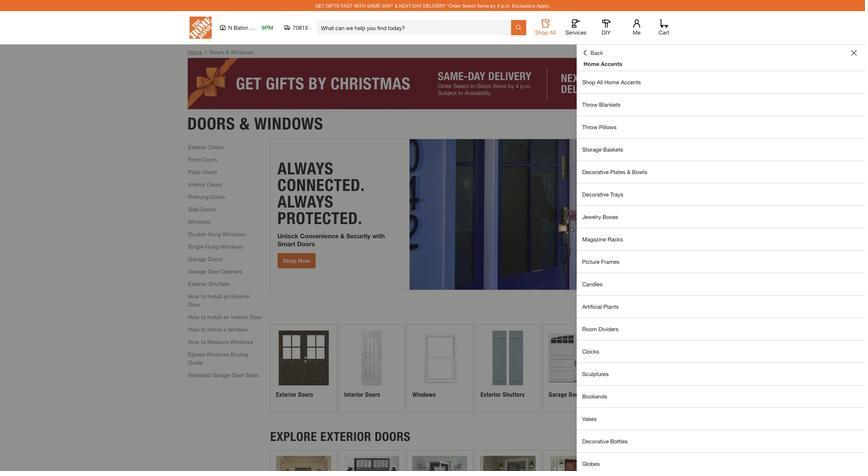 Task type: vqa. For each thing, say whether or not it's contained in the screenshot.
the within Get the job done right—The Home Depot adds peace of mind     to all your projects
no



Task type: locate. For each thing, give the bounding box(es) containing it.
all for shop all home accents
[[597, 79, 603, 85]]

2 decorative from the top
[[582, 191, 609, 198]]

home for home / doors & windows
[[187, 49, 202, 55]]

all
[[550, 29, 556, 36], [597, 79, 603, 85]]

1 decorative from the top
[[582, 169, 609, 175]]

1 vertical spatial home
[[584, 60, 599, 67]]

0 horizontal spatial exterior shutters
[[188, 280, 229, 287]]

picture
[[582, 258, 600, 265]]

plants
[[603, 303, 619, 310]]

shop left now
[[283, 257, 297, 264]]

0 vertical spatial an
[[223, 293, 229, 299]]

4
[[497, 3, 500, 8]]

install up how to install a window
[[207, 313, 222, 320]]

globes
[[582, 460, 600, 467]]

/ for 1
[[654, 295, 656, 303]]

decorative plates & bowls
[[582, 169, 647, 175]]

exclusions
[[512, 3, 535, 8]]

throw pillows link
[[577, 116, 865, 138]]

1 vertical spatial exterior shutters
[[481, 391, 525, 398]]

hung up single-hung windows
[[208, 231, 221, 237]]

window
[[228, 326, 248, 332]]

0 vertical spatial garage doors link
[[188, 255, 223, 263]]

decorative left "trays"
[[582, 191, 609, 198]]

garage doors up vases
[[549, 391, 584, 398]]

0 vertical spatial interior doors link
[[188, 180, 222, 188]]

apply.
[[537, 3, 550, 8]]

hung down the double-hung windows link
[[205, 243, 219, 250]]

1 horizontal spatial exterior doors
[[276, 391, 313, 398]]

image for garage door openers image
[[617, 330, 672, 385]]

1 vertical spatial an
[[223, 313, 229, 320]]

& inside the decorative plates & bowls link
[[627, 169, 631, 175]]

to up how to install a window
[[201, 313, 206, 320]]

hung
[[208, 231, 221, 237], [205, 243, 219, 250]]

menu
[[577, 71, 865, 471]]

1 vertical spatial exterior doors link
[[271, 325, 337, 412]]

2 an from the top
[[223, 313, 229, 320]]

exterior shutters
[[188, 280, 229, 287], [481, 391, 525, 398]]

1 vertical spatial always
[[277, 192, 334, 212]]

2 throw from the top
[[582, 124, 598, 130]]

jewelry
[[582, 213, 601, 220]]

an up "a"
[[223, 313, 229, 320]]

windows
[[231, 49, 254, 55], [254, 113, 323, 133], [188, 218, 211, 225], [223, 231, 245, 237], [220, 243, 243, 250], [230, 338, 253, 345], [206, 351, 229, 357], [412, 391, 436, 398]]

to for how to install an interior door
[[201, 313, 206, 320]]

/ for home
[[205, 49, 207, 55]]

2 horizontal spatial interior
[[344, 391, 364, 398]]

0 vertical spatial exterior doors
[[188, 143, 223, 150]]

1 horizontal spatial all
[[597, 79, 603, 85]]

accents inside menu
[[621, 79, 641, 85]]

0 horizontal spatial shutters
[[209, 280, 229, 287]]

1 vertical spatial windows link
[[407, 325, 473, 412]]

shop inside button
[[535, 29, 548, 36]]

1 to from the top
[[201, 293, 206, 299]]

shop for shop all home accents
[[582, 79, 595, 85]]

sculptures link
[[577, 363, 865, 385]]

throw blankets link
[[577, 94, 865, 116]]

3 to from the top
[[201, 326, 206, 332]]

0 horizontal spatial windows link
[[188, 217, 211, 226]]

always
[[277, 159, 334, 179], [277, 192, 334, 212]]

1 horizontal spatial garage doors link
[[543, 325, 609, 412]]

room
[[582, 326, 597, 332]]

cart
[[659, 29, 669, 36]]

1 vertical spatial garage doors link
[[543, 325, 609, 412]]

sponsored banner image
[[187, 58, 678, 109]]

0 horizontal spatial shop
[[283, 257, 297, 264]]

home down home accents
[[604, 79, 619, 85]]

all inside menu
[[597, 79, 603, 85]]

3 install from the top
[[207, 326, 222, 332]]

bookends
[[582, 393, 607, 400]]

1 throw from the top
[[582, 101, 598, 108]]

0 vertical spatial garage doors
[[188, 255, 223, 262]]

to up egress
[[201, 338, 206, 345]]

2 vertical spatial home
[[604, 79, 619, 85]]

how to install a window
[[188, 326, 248, 332]]

&
[[395, 3, 398, 8], [226, 49, 229, 55], [240, 113, 250, 133], [627, 169, 631, 175], [340, 232, 345, 240]]

install left "a"
[[207, 326, 222, 332]]

0 vertical spatial decorative
[[582, 169, 609, 175]]

decorative plates & bowls link
[[577, 161, 865, 183]]

2 horizontal spatial shop
[[582, 79, 595, 85]]

how to measure windows link
[[188, 338, 253, 346]]

single-
[[188, 243, 205, 250]]

frames
[[601, 258, 619, 265]]

3 decorative from the top
[[582, 438, 609, 444]]

services button
[[565, 19, 587, 36]]

accents up shop all home accents
[[601, 60, 622, 67]]

1 horizontal spatial interior doors
[[344, 391, 380, 398]]

shop now link
[[277, 253, 316, 268]]

0 horizontal spatial exterior shutters link
[[188, 280, 229, 288]]

all down home accents
[[597, 79, 603, 85]]

to inside how to install an exterior door
[[201, 293, 206, 299]]

throw left pillows
[[582, 124, 598, 130]]

0 vertical spatial home
[[187, 49, 202, 55]]

1 vertical spatial exterior shutters link
[[475, 325, 541, 412]]

1 vertical spatial accents
[[621, 79, 641, 85]]

slab
[[188, 206, 199, 212]]

0 vertical spatial all
[[550, 29, 556, 36]]

1 vertical spatial shop
[[582, 79, 595, 85]]

& inside "unlock convenience & security with smart doors"
[[340, 232, 345, 240]]

delivery
[[423, 3, 446, 8]]

0 vertical spatial exterior doors link
[[188, 143, 223, 151]]

how to measure windows
[[188, 338, 253, 345]]

windows link
[[188, 217, 211, 226], [407, 325, 473, 412]]

2 install from the top
[[207, 313, 222, 320]]

n
[[228, 24, 232, 31]]

1 vertical spatial interior doors
[[344, 391, 380, 398]]

1 vertical spatial install
[[207, 313, 222, 320]]

0 vertical spatial exterior shutters link
[[188, 280, 229, 288]]

shop down apply.
[[535, 29, 548, 36]]

1 vertical spatial /
[[654, 295, 656, 303]]

door inside how to install an exterior door
[[188, 301, 200, 308]]

0 horizontal spatial garage doors
[[188, 255, 223, 262]]

shop all button
[[534, 19, 557, 36]]

exterior doors
[[188, 143, 223, 150], [276, 391, 313, 398]]

0 vertical spatial install
[[207, 293, 222, 299]]

storage baskets link
[[577, 138, 865, 161]]

1 horizontal spatial shutters
[[503, 391, 525, 398]]

/ inside the home / doors & windows
[[205, 49, 207, 55]]

2 to from the top
[[201, 313, 206, 320]]

accents down home accents
[[621, 79, 641, 85]]

1 install from the top
[[207, 293, 222, 299]]

1 vertical spatial interior doors link
[[339, 325, 405, 412]]

0 horizontal spatial exterior doors link
[[188, 143, 223, 151]]

shutters
[[209, 280, 229, 287], [503, 391, 525, 398]]

2 horizontal spatial home
[[604, 79, 619, 85]]

globes link
[[577, 453, 865, 471]]

0 horizontal spatial interior
[[188, 181, 205, 187]]

door
[[208, 268, 220, 274], [188, 301, 200, 308], [250, 313, 262, 320], [232, 371, 244, 378]]

same-
[[367, 3, 382, 8]]

storage baskets
[[582, 146, 623, 153]]

0 horizontal spatial /
[[205, 49, 207, 55]]

an inside how to install an exterior door
[[223, 293, 229, 299]]

0 vertical spatial exterior shutters
[[188, 280, 229, 287]]

0 vertical spatial shutters
[[209, 280, 229, 287]]

home down back button
[[584, 60, 599, 67]]

dividers
[[599, 326, 619, 332]]

jewelry boxes link
[[577, 206, 865, 228]]

an up how to install an interior door
[[223, 293, 229, 299]]

image for exterior doors image
[[276, 330, 331, 385]]

how for how to install an interior door
[[188, 313, 199, 320]]

throw left blankets
[[582, 101, 598, 108]]

home for home accents
[[584, 60, 599, 67]]

1 horizontal spatial home
[[584, 60, 599, 67]]

accents
[[601, 60, 622, 67], [621, 79, 641, 85]]

prehung
[[188, 193, 209, 200]]

picture frames link
[[577, 251, 865, 273]]

0 horizontal spatial all
[[550, 29, 556, 36]]

me
[[633, 29, 641, 36]]

egress windows buying guide
[[188, 351, 248, 366]]

1 horizontal spatial interior
[[231, 313, 248, 320]]

0 vertical spatial throw
[[582, 101, 598, 108]]

all left "services"
[[550, 29, 556, 36]]

garage door openers
[[188, 268, 242, 274]]

smart
[[277, 240, 295, 247]]

get
[[315, 3, 324, 8]]

rouge
[[250, 24, 266, 31]]

3 how from the top
[[188, 326, 199, 332]]

interior doors link
[[188, 180, 222, 188], [339, 325, 405, 412]]

install inside how to install a window link
[[207, 326, 222, 332]]

double-
[[188, 231, 208, 237]]

image for screen doors image
[[481, 456, 536, 471]]

1 vertical spatial exterior doors
[[276, 391, 313, 398]]

decorative left plates
[[582, 169, 609, 175]]

unlock convenience & security with smart doors
[[277, 232, 385, 247]]

how inside how to install an exterior door
[[188, 293, 199, 299]]

1 vertical spatial throw
[[582, 124, 598, 130]]

interior
[[188, 181, 205, 187], [231, 313, 248, 320], [344, 391, 364, 398]]

image for always connected. always protected. image
[[410, 139, 677, 290]]

to down garage door openers link
[[201, 293, 206, 299]]

2 how from the top
[[188, 313, 199, 320]]

home down the home depot logo
[[187, 49, 202, 55]]

0 vertical spatial hung
[[208, 231, 221, 237]]

1 horizontal spatial exterior doors link
[[271, 325, 337, 412]]

1 vertical spatial hung
[[205, 243, 219, 250]]

0 vertical spatial shop
[[535, 29, 548, 36]]

decorative up globes
[[582, 438, 609, 444]]

1 vertical spatial decorative
[[582, 191, 609, 198]]

1 an from the top
[[223, 293, 229, 299]]

0 vertical spatial always
[[277, 159, 334, 179]]

4 to from the top
[[201, 338, 206, 345]]

1 vertical spatial garage doors
[[549, 391, 584, 398]]

1 vertical spatial interior
[[231, 313, 248, 320]]

all inside button
[[550, 29, 556, 36]]

prehung doors link
[[188, 193, 225, 201]]

2 vertical spatial decorative
[[582, 438, 609, 444]]

throw for throw blankets
[[582, 101, 598, 108]]

4 how from the top
[[188, 338, 199, 345]]

1 horizontal spatial shop
[[535, 29, 548, 36]]

0 vertical spatial /
[[205, 49, 207, 55]]

2 vertical spatial interior
[[344, 391, 364, 398]]

exterior doors link for patio doors link
[[188, 143, 223, 151]]

home link
[[187, 49, 202, 55]]

1 vertical spatial all
[[597, 79, 603, 85]]

guide
[[188, 359, 203, 366]]

feedback link image
[[856, 117, 865, 154]]

exterior
[[188, 143, 207, 150], [188, 280, 207, 287], [231, 293, 250, 299], [276, 391, 297, 398], [481, 391, 501, 398], [320, 429, 371, 444]]

0 vertical spatial windows link
[[188, 217, 211, 226]]

a
[[223, 326, 226, 332]]

0 vertical spatial interior doors
[[188, 181, 222, 187]]

shop
[[535, 29, 548, 36], [582, 79, 595, 85], [283, 257, 297, 264]]

1 horizontal spatial windows link
[[407, 325, 473, 412]]

to up how to measure windows in the bottom of the page
[[201, 326, 206, 332]]

0 horizontal spatial interior doors
[[188, 181, 222, 187]]

1 horizontal spatial /
[[654, 295, 656, 303]]

garage doors down single-
[[188, 255, 223, 262]]

2 vertical spatial install
[[207, 326, 222, 332]]

install
[[207, 293, 222, 299], [207, 313, 222, 320], [207, 326, 222, 332]]

2 vertical spatial shop
[[283, 257, 297, 264]]

0 horizontal spatial home
[[187, 49, 202, 55]]

image for storm doors image
[[412, 456, 467, 471]]

install inside how to install an interior door link
[[207, 313, 222, 320]]

connected.
[[277, 175, 364, 195]]

sizes
[[245, 371, 259, 378]]

shop down home accents
[[582, 79, 595, 85]]

convenience
[[300, 232, 339, 240]]

1 how from the top
[[188, 293, 199, 299]]

install inside how to install an exterior door
[[207, 293, 222, 299]]

decorative bottles link
[[577, 430, 865, 452]]

interior doors
[[188, 181, 222, 187], [344, 391, 380, 398]]

image for exterior shutters image
[[481, 330, 536, 385]]

artificial plants
[[582, 303, 619, 310]]

1 horizontal spatial exterior shutters
[[481, 391, 525, 398]]

home inside menu
[[604, 79, 619, 85]]

baskets
[[603, 146, 623, 153]]

install up how to install an interior door
[[207, 293, 222, 299]]



Task type: describe. For each thing, give the bounding box(es) containing it.
cart link
[[656, 19, 672, 36]]

0 horizontal spatial garage doors link
[[188, 255, 223, 263]]

an for interior
[[223, 313, 229, 320]]

standard
[[188, 371, 211, 378]]

0 horizontal spatial interior doors link
[[188, 180, 222, 188]]

*order
[[447, 3, 461, 8]]

the home depot logo image
[[189, 17, 212, 39]]

slab doors link
[[188, 205, 215, 213]]

magazine racks link
[[577, 228, 865, 250]]

prehung doors
[[188, 193, 225, 200]]

explore
[[270, 429, 317, 444]]

jewelry boxes
[[582, 213, 618, 220]]

to for how to measure windows
[[201, 338, 206, 345]]

decorative for decorative plates & bowls
[[582, 169, 609, 175]]

fast
[[341, 3, 352, 8]]

picture frames
[[582, 258, 619, 265]]

slab doors
[[188, 206, 215, 212]]

1 / 3
[[651, 295, 660, 303]]

menu containing shop all home accents
[[577, 71, 865, 471]]

patio doors
[[188, 168, 217, 175]]

front
[[188, 156, 201, 162]]

single-hung windows
[[188, 243, 243, 250]]

decorative bottles
[[582, 438, 628, 444]]

services
[[565, 29, 586, 36]]

standard garage door sizes link
[[188, 371, 259, 379]]

hung for single-
[[205, 243, 219, 250]]

artificial
[[582, 303, 602, 310]]

1 horizontal spatial interior doors link
[[339, 325, 405, 412]]

1 vertical spatial shutters
[[503, 391, 525, 398]]

how to install an exterior door link
[[188, 292, 263, 309]]

2 always from the top
[[277, 192, 334, 212]]

racks
[[608, 236, 623, 242]]

home / doors & windows
[[187, 49, 254, 55]]

image for front doors image
[[276, 456, 331, 471]]

vases
[[582, 415, 597, 422]]

double-hung windows link
[[188, 230, 245, 238]]

1 horizontal spatial exterior shutters link
[[475, 325, 541, 412]]

shop for shop all
[[535, 29, 548, 36]]

home accents
[[584, 60, 622, 67]]

magazine racks
[[582, 236, 623, 242]]

bookends link
[[577, 385, 865, 407]]

garage door openers link
[[188, 267, 242, 275]]

install for exterior
[[207, 293, 222, 299]]

how to install a window link
[[188, 325, 248, 333]]

70815
[[293, 24, 308, 31]]

image for security doors image
[[549, 456, 604, 471]]

70815 button
[[284, 24, 308, 31]]

patio
[[188, 168, 201, 175]]

3
[[656, 295, 660, 303]]

how to install an interior door link
[[188, 313, 262, 321]]

back
[[591, 49, 603, 56]]

measure
[[207, 338, 229, 345]]

shop all home accents
[[582, 79, 641, 85]]

unlock
[[277, 232, 298, 240]]

front doors
[[188, 156, 217, 162]]

windows inside "link"
[[412, 391, 436, 398]]

how for how to measure windows
[[188, 338, 199, 345]]

exterior doors link for bottommost windows "link"
[[271, 325, 337, 412]]

trays
[[610, 191, 623, 198]]

bowls
[[632, 169, 647, 175]]

all for shop all
[[550, 29, 556, 36]]

candles link
[[577, 273, 865, 295]]

windows inside egress windows buying guide
[[206, 351, 229, 357]]

0 vertical spatial accents
[[601, 60, 622, 67]]

storage
[[582, 146, 602, 153]]

doors inside "unlock convenience & security with smart doors"
[[297, 240, 315, 247]]

image for windows image
[[412, 330, 467, 385]]

0 horizontal spatial exterior doors
[[188, 143, 223, 150]]

security
[[346, 232, 371, 240]]

vases link
[[577, 408, 865, 430]]

image for garage doors image
[[549, 330, 604, 385]]

exterior inside how to install an exterior door
[[231, 293, 250, 299]]

to for how to install a window
[[201, 326, 206, 332]]

decorative for decorative trays
[[582, 191, 609, 198]]

1 always from the top
[[277, 159, 334, 179]]

clocks link
[[577, 341, 865, 363]]

front doors link
[[188, 155, 217, 164]]

candles
[[582, 281, 603, 287]]

p.m.
[[501, 3, 511, 8]]

throw blankets
[[582, 101, 621, 108]]

shop now
[[283, 257, 310, 264]]

baton
[[234, 24, 248, 31]]

protected.
[[277, 208, 362, 228]]

sculptures
[[582, 371, 609, 377]]

me button
[[626, 19, 648, 36]]

gifts
[[326, 3, 339, 8]]

image for interior doors image
[[344, 330, 399, 385]]

n baton rouge
[[228, 24, 266, 31]]

diy
[[602, 29, 611, 36]]

select
[[462, 3, 476, 8]]

how for how to install a window
[[188, 326, 199, 332]]

install for window
[[207, 326, 222, 332]]

get gifts fast with same-day* & next-day delivery *order select items by 4 p.m. exclusions apply.
[[315, 3, 550, 8]]

how for how to install an exterior door
[[188, 293, 199, 299]]

shop for shop now
[[283, 257, 297, 264]]

drawer close image
[[851, 50, 857, 56]]

blankets
[[599, 101, 621, 108]]

0 vertical spatial interior
[[188, 181, 205, 187]]

plates
[[610, 169, 626, 175]]

buying
[[231, 351, 248, 357]]

how to install an exterior door
[[188, 293, 250, 308]]

room dividers
[[582, 326, 619, 332]]

image for patio doors image
[[344, 456, 399, 471]]

patio doors link
[[188, 168, 217, 176]]

throw for throw pillows
[[582, 124, 598, 130]]

decorative for decorative bottles
[[582, 438, 609, 444]]

to for how to install an exterior door
[[201, 293, 206, 299]]

What can we help you find today? search field
[[321, 20, 511, 35]]

doors & windows
[[187, 113, 323, 133]]

always connected. always protected.
[[277, 159, 364, 228]]

hung for double-
[[208, 231, 221, 237]]

install for interior
[[207, 313, 222, 320]]

shop all home accents link
[[577, 71, 865, 93]]

bottles
[[610, 438, 628, 444]]

egress
[[188, 351, 205, 357]]

1 horizontal spatial garage doors
[[549, 391, 584, 398]]

clocks
[[582, 348, 599, 355]]

an for exterior
[[223, 293, 229, 299]]

day*
[[382, 3, 393, 8]]

decorative trays
[[582, 191, 623, 198]]

throw pillows
[[582, 124, 617, 130]]



